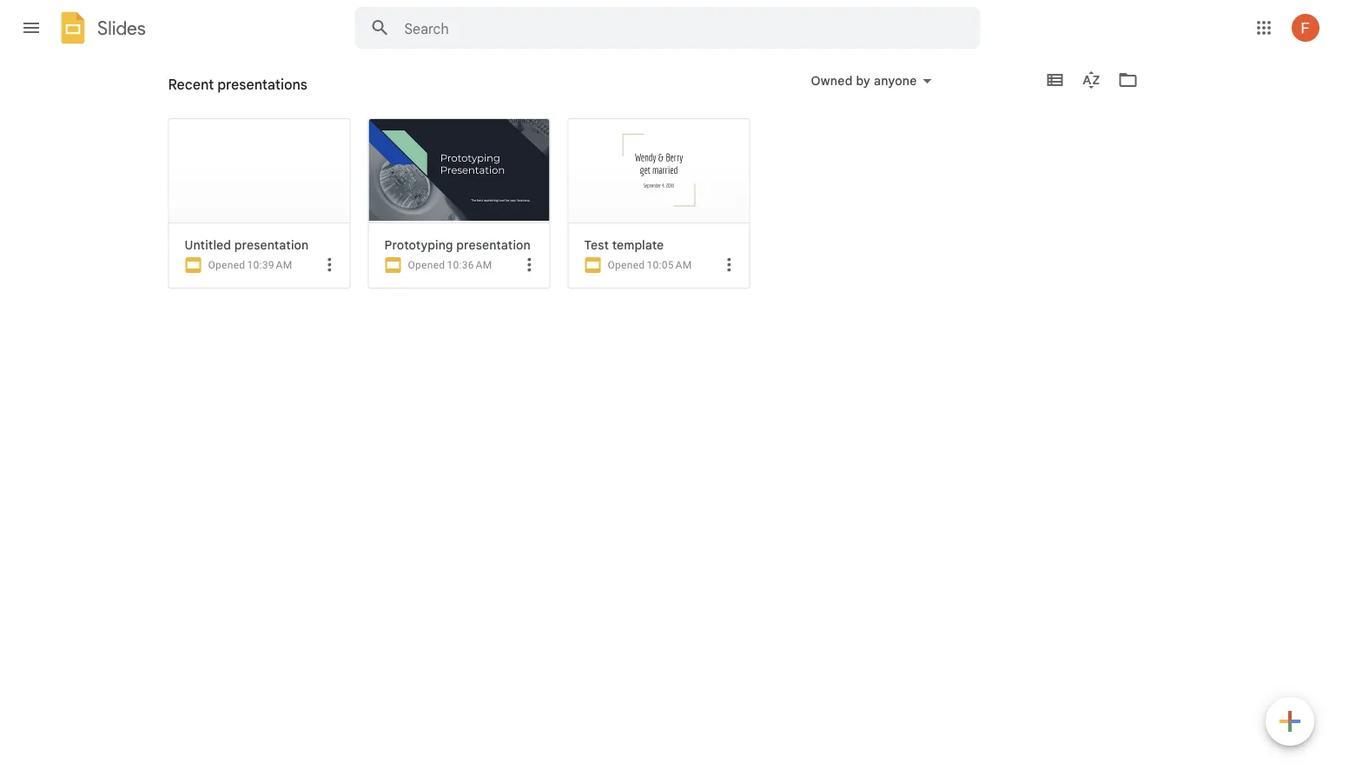 Task type: vqa. For each thing, say whether or not it's contained in the screenshot.


Task type: locate. For each thing, give the bounding box(es) containing it.
last opened by me 10:05 am element
[[647, 259, 692, 271]]

1 horizontal spatial presentation
[[457, 237, 531, 253]]

by
[[857, 73, 871, 88]]

opened 10:39 am
[[208, 259, 292, 271]]

owned by anyone
[[811, 73, 918, 88]]

recent
[[168, 76, 214, 93], [168, 83, 208, 98]]

3 opened from the left
[[608, 259, 645, 271]]

opened inside the untitled presentation option
[[208, 259, 245, 271]]

2 horizontal spatial opened
[[608, 259, 645, 271]]

2 opened from the left
[[408, 259, 445, 271]]

opened down prototyping
[[408, 259, 445, 271]]

untitled presentation google slides element
[[185, 237, 343, 253]]

presentations inside heading
[[218, 76, 308, 93]]

Search bar text field
[[405, 20, 937, 37]]

0 horizontal spatial presentation
[[235, 237, 309, 253]]

opened down untitled
[[208, 259, 245, 271]]

test template
[[585, 237, 664, 253]]

opened down test template
[[608, 259, 645, 271]]

prototyping presentation google slides element
[[385, 237, 543, 253]]

slides
[[97, 17, 146, 40]]

0 horizontal spatial opened
[[208, 259, 245, 271]]

anyone
[[874, 73, 918, 88]]

opened for prototyping
[[408, 259, 445, 271]]

presentations
[[218, 76, 308, 93], [211, 83, 290, 98]]

presentation for prototyping presentation
[[457, 237, 531, 253]]

1 opened from the left
[[208, 259, 245, 271]]

recent presentations
[[168, 76, 308, 93], [168, 83, 290, 98]]

create new presentation image
[[1267, 697, 1315, 749]]

opened
[[208, 259, 245, 271], [408, 259, 445, 271], [608, 259, 645, 271]]

None search field
[[355, 7, 981, 49]]

presentation up the 10:36 am
[[457, 237, 531, 253]]

untitled
[[185, 237, 231, 253]]

opened 10:36 am
[[408, 259, 492, 271]]

presentation
[[235, 237, 309, 253], [457, 237, 531, 253]]

presentation up last opened by me 10:39 am element
[[235, 237, 309, 253]]

1 recent from the top
[[168, 76, 214, 93]]

1 presentation from the left
[[235, 237, 309, 253]]

opened inside prototyping presentation option
[[408, 259, 445, 271]]

2 presentation from the left
[[457, 237, 531, 253]]

opened inside test template option
[[608, 259, 645, 271]]

1 horizontal spatial opened
[[408, 259, 445, 271]]

last opened by me 10:36 am element
[[447, 259, 492, 271]]

2 recent presentations from the top
[[168, 83, 290, 98]]

untitled presentation
[[185, 237, 309, 253]]

recent inside heading
[[168, 76, 214, 93]]



Task type: describe. For each thing, give the bounding box(es) containing it.
slides link
[[56, 10, 146, 49]]

template
[[613, 237, 664, 253]]

opened for untitled
[[208, 259, 245, 271]]

presentation for untitled presentation
[[235, 237, 309, 253]]

10:05 am
[[647, 259, 692, 271]]

10:39 am
[[247, 259, 292, 271]]

prototyping
[[385, 237, 453, 253]]

test template option
[[568, 118, 751, 770]]

owned by anyone button
[[800, 70, 944, 91]]

last opened by me 10:39 am element
[[247, 259, 292, 271]]

opened for test
[[608, 259, 645, 271]]

opened 10:05 am
[[608, 259, 692, 271]]

recent presentations list box
[[168, 118, 1168, 770]]

owned
[[811, 73, 853, 88]]

10:36 am
[[447, 259, 492, 271]]

recent presentations heading
[[168, 56, 308, 111]]

prototyping presentation
[[385, 237, 531, 253]]

prototyping presentation option
[[368, 118, 551, 770]]

search image
[[363, 10, 398, 45]]

main menu image
[[21, 17, 42, 38]]

1 recent presentations from the top
[[168, 76, 308, 93]]

test
[[585, 237, 609, 253]]

untitled presentation option
[[168, 118, 351, 770]]

2 recent from the top
[[168, 83, 208, 98]]

test template google slides element
[[585, 237, 743, 253]]



